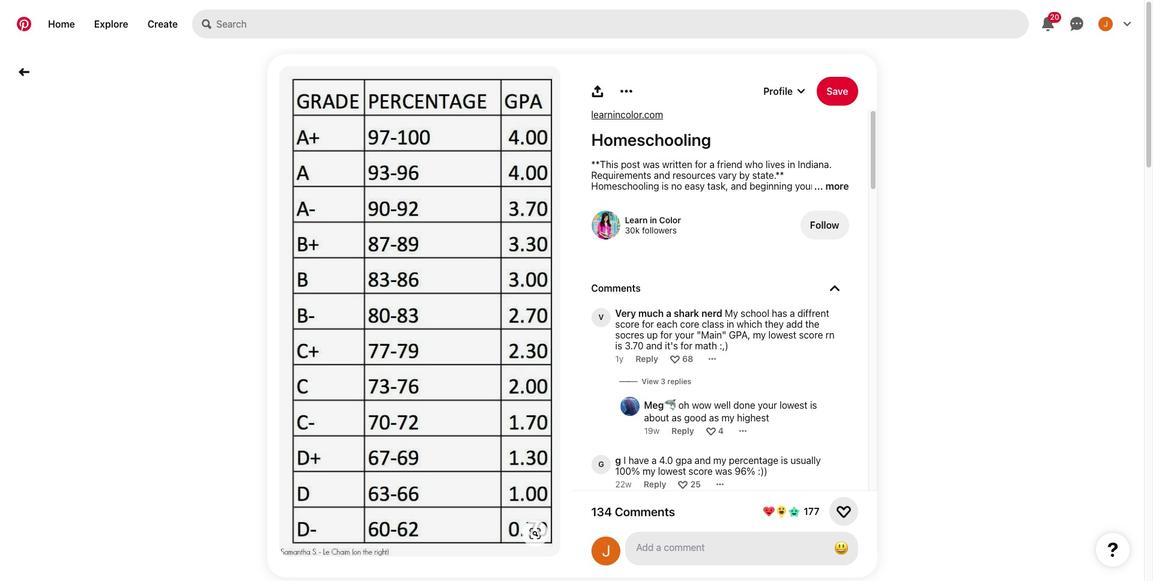Task type: describe. For each thing, give the bounding box(es) containing it.
and left no
[[654, 170, 670, 181]]

profile button
[[763, 77, 807, 106]]

1 vertical spatial comments
[[615, 505, 675, 519]]

134
[[591, 505, 612, 519]]

by
[[739, 170, 750, 181]]

and right task,
[[731, 181, 747, 192]]

reply button for each
[[636, 354, 658, 364]]

requirements
[[591, 170, 651, 181]]

explore link
[[85, 10, 138, 38]]

more
[[826, 181, 849, 192]]

is right it
[[621, 202, 628, 213]]

done
[[733, 400, 755, 411]]

reply button for about
[[672, 426, 694, 436]]

**this post was written for a friend who lives in indiana. requirements and resources vary by state.** homeschooling is no easy task, and beginning your homeschool journey in high school is especially difficult. but it is not impossible. this post will take you through transcripts, curriculum, and sats.
[[591, 159, 835, 224]]

25
[[690, 479, 701, 489]]

...
[[814, 181, 823, 192]]

react image for good
[[706, 426, 716, 436]]

take
[[758, 202, 776, 213]]

g
[[615, 455, 621, 466]]

30k
[[625, 225, 640, 235]]

very
[[615, 308, 636, 319]]

and down 'high'
[[695, 213, 711, 224]]

home link
[[38, 10, 85, 38]]

learn in color 30k followers
[[625, 215, 681, 235]]

view
[[642, 377, 659, 386]]

68 button
[[682, 354, 693, 364]]

rn
[[826, 330, 835, 341]]

learn
[[625, 215, 648, 225]]

well
[[714, 400, 731, 411]]

comments button
[[591, 283, 849, 294]]

highest
[[737, 413, 769, 423]]

oh wow well done your lowest is about as good as my highest
[[644, 400, 820, 423]]

my inside "oh wow well done your lowest is about as good as my highest"
[[721, 413, 735, 423]]

diffrent
[[797, 308, 829, 319]]

2 vertical spatial reply
[[644, 479, 666, 489]]

2 vertical spatial reply button
[[644, 479, 666, 489]]

my school has a diffrent score for each core class in which they add the socres up for your "main" gpa, my lowest score rn is 3.70 and it's for math :,)
[[615, 308, 837, 351]]

68
[[682, 354, 693, 364]]

177
[[804, 506, 819, 517]]

lowest inside "oh wow well done your lowest is about as good as my highest"
[[780, 400, 808, 411]]

2 as from the left
[[709, 413, 719, 423]]

save
[[826, 86, 848, 97]]

20
[[1050, 13, 1059, 22]]

2 horizontal spatial score
[[799, 330, 823, 341]]

high
[[692, 192, 711, 202]]

3
[[661, 377, 665, 386]]

96%
[[735, 466, 755, 477]]

meg🦈 image
[[620, 397, 639, 416]]

state.**
[[752, 170, 784, 181]]

19w
[[644, 426, 660, 436]]

my left 4.0
[[642, 466, 656, 477]]

sats.
[[713, 213, 738, 224]]

is inside "oh wow well done your lowest is about as good as my highest"
[[810, 400, 817, 411]]

100%
[[615, 466, 640, 477]]

25 button
[[690, 479, 701, 489]]

😃
[[834, 540, 848, 557]]

g i have a 4.0 gpa and my percentage is usually 100% my lowest score was 96% :))
[[615, 455, 823, 477]]

which
[[737, 319, 762, 330]]

0 horizontal spatial post
[[621, 159, 640, 170]]

was inside g i have a 4.0 gpa and my percentage is usually 100% my lowest score was 96% :))
[[715, 466, 732, 477]]

for right up
[[660, 330, 672, 341]]

percentage
[[729, 455, 778, 466]]

3.70
[[625, 341, 644, 351]]

for up 68
[[680, 341, 693, 351]]

they
[[765, 319, 784, 330]]

react image for class
[[670, 354, 680, 364]]

friend
[[717, 159, 742, 170]]

create link
[[138, 10, 187, 38]]

a inside g i have a 4.0 gpa and my percentage is usually 100% my lowest score was 96% :))
[[652, 455, 657, 466]]

homeschooling inside **this post was written for a friend who lives in indiana. requirements and resources vary by state.** homeschooling is no easy task, and beginning your homeschool journey in high school is especially difficult. but it is not impossible. this post will take you through transcripts, curriculum, and sats.
[[591, 181, 659, 192]]

core
[[680, 319, 699, 330]]

up
[[647, 330, 658, 341]]

**this
[[591, 159, 618, 170]]

wow
[[692, 400, 712, 411]]

easy
[[685, 181, 705, 192]]

was inside **this post was written for a friend who lives in indiana. requirements and resources vary by state.** homeschooling is no easy task, and beginning your homeschool journey in high school is especially difficult. but it is not impossible. this post will take you through transcripts, curriculum, and sats.
[[643, 159, 660, 170]]

shark
[[674, 308, 699, 319]]

math
[[695, 341, 717, 351]]

b image
[[620, 522, 639, 542]]

you
[[779, 202, 795, 213]]

Add a comment field
[[637, 542, 819, 553]]

reaction image
[[836, 504, 851, 519]]

2 vertical spatial react image
[[678, 480, 688, 489]]

home
[[48, 19, 75, 29]]

b link
[[620, 522, 639, 542]]

1 vertical spatial post
[[720, 202, 739, 213]]

usually
[[791, 455, 821, 466]]

your inside **this post was written for a friend who lives in indiana. requirements and resources vary by state.** homeschooling is no easy task, and beginning your homeschool journey in high school is especially difficult. but it is not impossible. this post will take you through transcripts, curriculum, and sats.
[[795, 181, 814, 192]]

jeremy miller image
[[1098, 17, 1113, 31]]

has
[[772, 308, 787, 319]]

is inside g i have a 4.0 gpa and my percentage is usually 100% my lowest score was 96% :))
[[781, 455, 788, 466]]

click to shop image
[[529, 528, 541, 540]]

difficult.
[[800, 192, 835, 202]]

each
[[657, 319, 678, 330]]

learnincolor.com link
[[591, 109, 663, 120]]

save button
[[817, 77, 858, 106]]

lowest inside g i have a 4.0 gpa and my percentage is usually 100% my lowest score was 96% :))
[[658, 466, 686, 477]]

gpa
[[676, 455, 692, 466]]

beginning
[[750, 181, 793, 192]]

indiana.
[[798, 159, 832, 170]]

learn in color avatar link image
[[591, 211, 620, 240]]

meg🦈 link
[[644, 397, 676, 413]]

not
[[630, 202, 644, 213]]

4.0
[[659, 455, 673, 466]]

expand icon image
[[830, 283, 839, 293]]

reply for about
[[672, 426, 694, 436]]

reply for each
[[636, 354, 658, 364]]

meg🦈
[[644, 400, 676, 411]]

impossible.
[[647, 202, 696, 213]]

add
[[786, 319, 803, 330]]



Task type: locate. For each thing, give the bounding box(es) containing it.
2 horizontal spatial your
[[795, 181, 814, 192]]

as
[[672, 413, 682, 423], [709, 413, 719, 423]]

comments up very
[[591, 283, 641, 294]]

your up highest
[[758, 400, 777, 411]]

0 horizontal spatial was
[[643, 159, 660, 170]]

school inside **this post was written for a friend who lives in indiana. requirements and resources vary by state.** homeschooling is no easy task, and beginning your homeschool journey in high school is especially difficult. but it is not impossible. this post will take you through transcripts, curriculum, and sats.
[[713, 192, 742, 202]]

and left it's
[[646, 341, 662, 351]]

score up 3.70 on the right of page
[[615, 319, 639, 330]]

is inside "my school has a diffrent score for each core class in which they add the socres up for your "main" gpa, my lowest score rn is 3.70 and it's for math :,)"
[[615, 341, 622, 351]]

it
[[613, 202, 618, 213]]

my right gpa,
[[753, 330, 766, 341]]

g image
[[591, 455, 610, 474]]

score
[[615, 319, 639, 330], [799, 330, 823, 341], [689, 466, 713, 477]]

dekudeku link
[[591, 565, 610, 581]]

comments
[[591, 283, 641, 294], [615, 505, 675, 519]]

and
[[654, 170, 670, 181], [731, 181, 747, 192], [695, 213, 711, 224], [646, 341, 662, 351], [695, 455, 711, 466]]

1 horizontal spatial was
[[715, 466, 732, 477]]

much
[[638, 308, 664, 319]]

⎯⎯
[[620, 376, 637, 386]]

0 vertical spatial homeschooling
[[591, 130, 711, 150]]

my
[[725, 308, 738, 319]]

1 vertical spatial react image
[[706, 426, 716, 436]]

who
[[745, 159, 763, 170]]

as down oh
[[672, 413, 682, 423]]

react image left the 25
[[678, 480, 688, 489]]

comments up b link at the right
[[615, 505, 675, 519]]

1 vertical spatial was
[[715, 466, 732, 477]]

profile
[[763, 86, 793, 97]]

was left 96%
[[715, 466, 732, 477]]

a right the has
[[790, 308, 795, 319]]

0 vertical spatial reply button
[[636, 354, 658, 364]]

Search text field
[[216, 10, 1029, 38]]

post left will
[[720, 202, 739, 213]]

react image
[[670, 354, 680, 364], [706, 426, 716, 436], [678, 480, 688, 489]]

my left 96%
[[713, 455, 726, 466]]

20 button
[[1034, 10, 1062, 38]]

the
[[805, 319, 819, 330]]

in left 'high'
[[682, 192, 689, 202]]

0 vertical spatial lowest
[[768, 330, 796, 341]]

lowest down the has
[[768, 330, 796, 341]]

a right much
[[666, 308, 671, 319]]

in left "color"
[[650, 215, 657, 225]]

and inside g i have a 4.0 gpa and my percentage is usually 100% my lowest score was 96% :))
[[695, 455, 711, 466]]

lowest right have
[[658, 466, 686, 477]]

1 horizontal spatial your
[[758, 400, 777, 411]]

for up 'easy'
[[695, 159, 707, 170]]

1 vertical spatial lowest
[[780, 400, 808, 411]]

a inside **this post was written for a friend who lives in indiana. requirements and resources vary by state.** homeschooling is no easy task, and beginning your homeschool journey in high school is especially difficult. but it is not impossible. this post will take you through transcripts, curriculum, and sats.
[[709, 159, 715, 170]]

score inside g i have a 4.0 gpa and my percentage is usually 100% my lowest score was 96% :))
[[689, 466, 713, 477]]

it's
[[665, 341, 678, 351]]

homeschooling up it
[[591, 181, 659, 192]]

and right gpa
[[695, 455, 711, 466]]

especially
[[754, 192, 797, 202]]

in right the class
[[727, 319, 734, 330]]

is
[[662, 181, 669, 192], [744, 192, 751, 202], [621, 202, 628, 213], [615, 341, 622, 351], [810, 400, 817, 411], [781, 455, 788, 466]]

4 button
[[718, 426, 724, 436]]

22w
[[615, 479, 632, 489]]

1 homeschooling from the top
[[591, 130, 711, 150]]

my down well
[[721, 413, 735, 423]]

2 vertical spatial your
[[758, 400, 777, 411]]

2 homeschooling from the top
[[591, 181, 659, 192]]

resources
[[673, 170, 716, 181]]

lives
[[766, 159, 785, 170]]

good
[[684, 413, 706, 423]]

1 vertical spatial homeschooling
[[591, 181, 659, 192]]

in inside "my school has a diffrent score for each core class in which they add the socres up for your "main" gpa, my lowest score rn is 3.70 and it's for math :,)"
[[727, 319, 734, 330]]

1 horizontal spatial as
[[709, 413, 719, 423]]

is left usually
[[781, 455, 788, 466]]

1 horizontal spatial score
[[689, 466, 713, 477]]

written
[[662, 159, 692, 170]]

in inside learn in color 30k followers
[[650, 215, 657, 225]]

:,)
[[720, 341, 728, 351]]

is up 1y
[[615, 341, 622, 351]]

learn in color link
[[625, 215, 681, 225]]

for left the each
[[642, 319, 654, 330]]

your inside "my school has a diffrent score for each core class in which they add the socres up for your "main" gpa, my lowest score rn is 3.70 and it's for math :,)"
[[675, 330, 694, 341]]

is left no
[[662, 181, 669, 192]]

⎯⎯ view 3 replies
[[620, 376, 691, 386]]

lowest inside "my school has a diffrent score for each core class in which they add the socres up for your "main" gpa, my lowest score rn is 3.70 and it's for math :,)"
[[768, 330, 796, 341]]

post right **this
[[621, 159, 640, 170]]

1 as from the left
[[672, 413, 682, 423]]

:))
[[758, 466, 768, 477]]

was left written
[[643, 159, 660, 170]]

transcripts,
[[591, 213, 641, 224]]

vary
[[718, 170, 737, 181]]

explore
[[94, 19, 128, 29]]

i
[[624, 455, 626, 466]]

a inside "my school has a diffrent score for each core class in which they add the socres up for your "main" gpa, my lowest score rn is 3.70 and it's for math :,)"
[[790, 308, 795, 319]]

0 vertical spatial your
[[795, 181, 814, 192]]

4
[[718, 426, 724, 436]]

is up usually
[[810, 400, 817, 411]]

but
[[591, 202, 610, 213]]

1 vertical spatial school
[[741, 308, 769, 319]]

1 horizontal spatial post
[[720, 202, 739, 213]]

0 vertical spatial react image
[[670, 354, 680, 364]]

color
[[659, 215, 681, 225]]

reply button down good
[[672, 426, 694, 436]]

score left rn
[[799, 330, 823, 341]]

as up 4 button in the bottom of the page
[[709, 413, 719, 423]]

1 vertical spatial your
[[675, 330, 694, 341]]

0 vertical spatial comments
[[591, 283, 641, 294]]

school inside "my school has a diffrent score for each core class in which they add the socres up for your "main" gpa, my lowest score rn is 3.70 and it's for math :,)"
[[741, 308, 769, 319]]

very much a shark nerd link
[[615, 308, 722, 319]]

score up the 25
[[689, 466, 713, 477]]

have
[[629, 455, 649, 466]]

a left 4.0
[[652, 455, 657, 466]]

reply down 3.70 on the right of page
[[636, 354, 658, 364]]

reply button down 4.0
[[644, 479, 666, 489]]

school right my
[[741, 308, 769, 319]]

reply button down 3.70 on the right of page
[[636, 354, 658, 364]]

my inside "my school has a diffrent score for each core class in which they add the socres up for your "main" gpa, my lowest score rn is 3.70 and it's for math :,)"
[[753, 330, 766, 341]]

"main"
[[697, 330, 726, 341]]

search icon image
[[202, 19, 211, 29]]

select a board you want to save to image
[[798, 88, 805, 95]]

journey
[[647, 192, 679, 202]]

about
[[644, 413, 669, 423]]

school down vary
[[713, 192, 742, 202]]

curriculum,
[[643, 213, 692, 224]]

socres
[[615, 330, 644, 341]]

homeschooling
[[591, 130, 711, 150], [591, 181, 659, 192]]

and inside "my school has a diffrent score for each core class in which they add the socres up for your "main" gpa, my lowest score rn is 3.70 and it's for math :,)"
[[646, 341, 662, 351]]

in
[[788, 159, 795, 170], [682, 192, 689, 202], [650, 215, 657, 225], [727, 319, 734, 330]]

replies
[[667, 377, 691, 386]]

create
[[147, 19, 178, 29]]

very much a shark nerd
[[615, 308, 722, 319]]

react image left 4 button in the bottom of the page
[[706, 426, 716, 436]]

will
[[741, 202, 755, 213]]

react image left 68
[[670, 354, 680, 364]]

for inside **this post was written for a friend who lives in indiana. requirements and resources vary by state.** homeschooling is no easy task, and beginning your homeschool journey in high school is especially difficult. but it is not impossible. this post will take you through transcripts, curriculum, and sats.
[[695, 159, 707, 170]]

very much a shark nerd image
[[591, 308, 610, 327]]

0 horizontal spatial your
[[675, 330, 694, 341]]

your up the through
[[795, 181, 814, 192]]

my
[[753, 330, 766, 341], [721, 413, 735, 423], [713, 455, 726, 466], [642, 466, 656, 477]]

reply down 4.0
[[644, 479, 666, 489]]

2 vertical spatial lowest
[[658, 466, 686, 477]]

your inside "oh wow well done your lowest is about as good as my highest"
[[758, 400, 777, 411]]

0 horizontal spatial as
[[672, 413, 682, 423]]

😃 button
[[626, 533, 857, 565], [829, 537, 853, 561]]

a
[[709, 159, 715, 170], [666, 308, 671, 319], [790, 308, 795, 319], [652, 455, 657, 466]]

0 vertical spatial was
[[643, 159, 660, 170]]

reply down good
[[672, 426, 694, 436]]

oh
[[678, 400, 689, 411]]

a left friend
[[709, 159, 715, 170]]

0 horizontal spatial score
[[615, 319, 639, 330]]

1 vertical spatial reply
[[672, 426, 694, 436]]

millerjeremy500 image
[[591, 537, 620, 566]]

0 vertical spatial reply
[[636, 354, 658, 364]]

in right lives
[[788, 159, 795, 170]]

follow button
[[800, 211, 849, 240]]

learnincolor.com
[[591, 109, 663, 120]]

your down shark
[[675, 330, 694, 341]]

dekudeku image
[[591, 565, 610, 581]]

... more
[[812, 181, 849, 192]]

is down by
[[744, 192, 751, 202]]

lowest right done
[[780, 400, 808, 411]]

0 vertical spatial school
[[713, 192, 742, 202]]

homeschooling down learnincolor.com
[[591, 130, 711, 150]]

followers
[[642, 225, 677, 235]]

was
[[643, 159, 660, 170], [715, 466, 732, 477]]

task,
[[707, 181, 728, 192]]

1 vertical spatial reply button
[[672, 426, 694, 436]]

lowest
[[768, 330, 796, 341], [780, 400, 808, 411], [658, 466, 686, 477]]

1y
[[615, 354, 624, 364]]

gpa,
[[729, 330, 750, 341]]

0 vertical spatial post
[[621, 159, 640, 170]]



Task type: vqa. For each thing, say whether or not it's contained in the screenshot.
curriculum,
yes



